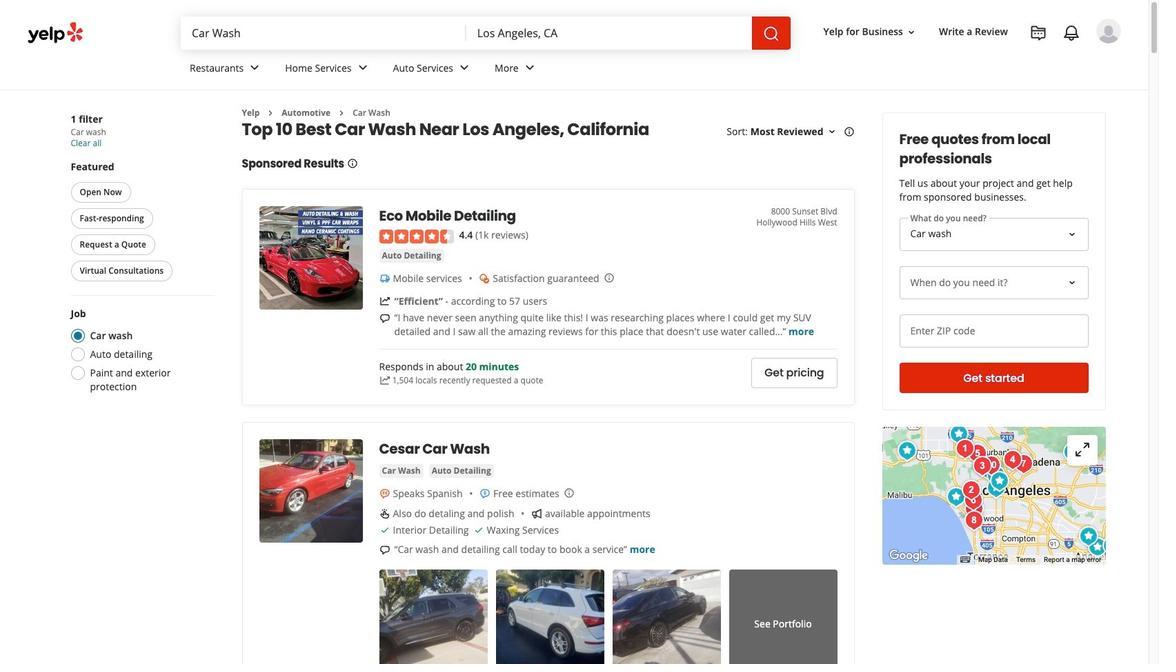 Task type: describe. For each thing, give the bounding box(es) containing it.
16 bullhorn v2 image
[[531, 508, 542, 519]]

notifications image
[[1063, 25, 1080, 41]]

2 16 checkmark v2 image from the left
[[473, 525, 484, 536]]

16 free estimates v2 image
[[480, 488, 491, 499]]

1 16 trending v2 image from the top
[[379, 296, 390, 307]]

16 speech v2 image
[[379, 313, 390, 324]]

user actions element
[[812, 17, 1140, 102]]

16 satisfactions guaranteed v2 image
[[479, 273, 490, 284]]

16 chevron right v2 image
[[336, 107, 347, 119]]

16 shipping v2 image
[[379, 273, 390, 284]]

1 24 chevron down v2 image from the left
[[456, 60, 473, 76]]

16 chevron down v2 image inside user actions element
[[906, 27, 917, 38]]

none field address, neighborhood, city, state or zip
[[466, 17, 752, 50]]

4.4 star rating image
[[379, 230, 454, 243]]

1 16 checkmark v2 image from the left
[[379, 525, 390, 536]]

2 24 chevron down v2 image from the left
[[354, 60, 371, 76]]



Task type: vqa. For each thing, say whether or not it's contained in the screenshot.
the bottom 3 stars
no



Task type: locate. For each thing, give the bounding box(es) containing it.
  text field
[[899, 315, 1088, 348]]

1 vertical spatial 16 info v2 image
[[347, 158, 358, 169]]

What do you need? field
[[899, 218, 1088, 251]]

0 horizontal spatial 16 info v2 image
[[347, 158, 358, 169]]

option group
[[67, 307, 214, 394]]

16 checkmark v2 image down 16 call to action v2 icon
[[379, 525, 390, 536]]

none field things to do, nail salons, plumbers
[[181, 17, 466, 50]]

business categories element
[[179, 50, 1121, 90]]

0 vertical spatial 16 info v2 image
[[843, 126, 854, 137]]

2 16 trending v2 image from the top
[[379, 375, 390, 386]]

When do you need it? field
[[899, 266, 1088, 299]]

1 horizontal spatial 16 chevron down v2 image
[[906, 27, 917, 38]]

16 trending v2 image down 16 speech v2 icon
[[379, 375, 390, 386]]

projects image
[[1030, 25, 1047, 41]]

0 horizontal spatial 16 checkmark v2 image
[[379, 525, 390, 536]]

1 horizontal spatial 24 chevron down v2 image
[[354, 60, 371, 76]]

group
[[68, 160, 214, 284]]

16 trending v2 image
[[379, 296, 390, 307], [379, 375, 390, 386]]

1 horizontal spatial 16 checkmark v2 image
[[473, 525, 484, 536]]

search image
[[763, 25, 779, 42]]

2 none field from the left
[[466, 17, 752, 50]]

16 chevron right v2 image
[[265, 107, 276, 119]]

1 horizontal spatial 24 chevron down v2 image
[[521, 60, 538, 76]]

16 chevron down v2 image
[[906, 27, 917, 38], [826, 126, 837, 137]]

0 vertical spatial 16 chevron down v2 image
[[906, 27, 917, 38]]

address, neighborhood, city, state or zip search field
[[466, 17, 752, 50]]

ruby a. image
[[1096, 19, 1121, 43]]

1 vertical spatial 16 trending v2 image
[[379, 375, 390, 386]]

0 horizontal spatial 16 chevron down v2 image
[[826, 126, 837, 137]]

2 24 chevron down v2 image from the left
[[521, 60, 538, 76]]

info icon image
[[603, 273, 614, 284], [603, 273, 614, 284], [563, 488, 574, 499], [563, 488, 574, 499]]

0 vertical spatial 16 trending v2 image
[[379, 296, 390, 307]]

None field
[[181, 17, 466, 50], [466, 17, 752, 50]]

16 info v2 image
[[843, 126, 854, 137], [347, 158, 358, 169]]

16 trending v2 image up 16 speech v2 icon
[[379, 296, 390, 307]]

cesar car wash image
[[259, 439, 363, 543]]

things to do, nail salons, plumbers search field
[[181, 17, 466, 50]]

24 chevron down v2 image
[[456, 60, 473, 76], [521, 60, 538, 76]]

24 chevron down v2 image
[[246, 60, 263, 76], [354, 60, 371, 76]]

16 speaks spanish v2 image
[[379, 488, 390, 499]]

0 horizontal spatial 24 chevron down v2 image
[[456, 60, 473, 76]]

0 horizontal spatial 24 chevron down v2 image
[[246, 60, 263, 76]]

16 checkmark v2 image down 16 free estimates v2 image
[[473, 525, 484, 536]]

eco mobile detailing image
[[259, 207, 363, 310]]

1 none field from the left
[[181, 17, 466, 50]]

16 checkmark v2 image
[[379, 525, 390, 536], [473, 525, 484, 536]]

16 speech v2 image
[[379, 545, 390, 556]]

1 horizontal spatial 16 info v2 image
[[843, 126, 854, 137]]

None search field
[[181, 17, 790, 50]]

16 call to action v2 image
[[379, 508, 390, 519]]

1 vertical spatial 16 chevron down v2 image
[[826, 126, 837, 137]]

1 24 chevron down v2 image from the left
[[246, 60, 263, 76]]



